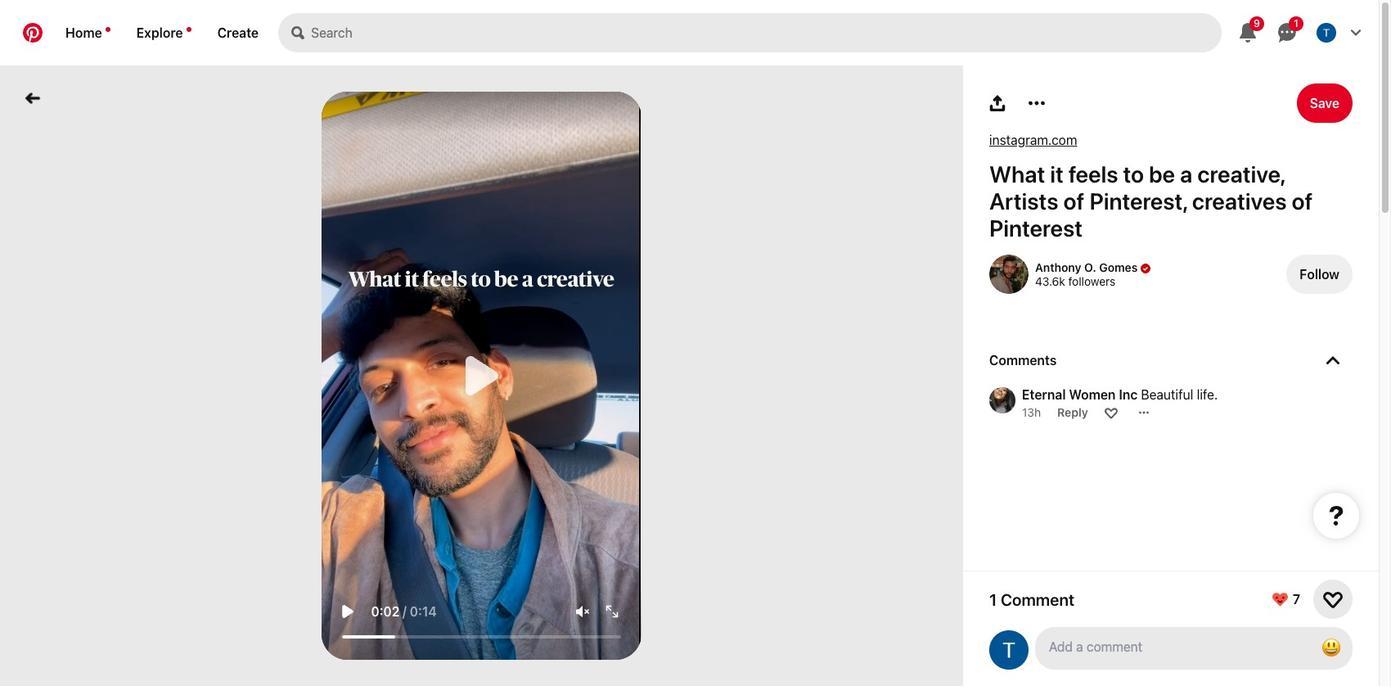 Task type: locate. For each thing, give the bounding box(es) containing it.
follow
[[1300, 267, 1340, 282]]

create
[[217, 25, 259, 40]]

1 button
[[1268, 13, 1307, 52]]

react image
[[1105, 406, 1118, 419]]

unmute image
[[577, 605, 590, 618]]

tarashultz49 image
[[990, 630, 1029, 670]]

2 of from the left
[[1292, 187, 1314, 215]]

anthony o. gomes avatar link image
[[990, 255, 1029, 294]]

instagram.com link
[[990, 133, 1078, 147]]

creatives
[[1193, 187, 1288, 215]]

search icon image
[[292, 26, 305, 39]]

expand icon image
[[1327, 354, 1340, 367]]

inc
[[1119, 387, 1138, 402]]

explore
[[137, 25, 183, 40]]

0 vertical spatial 1
[[1294, 17, 1299, 29]]

9
[[1254, 17, 1261, 29]]

comments button
[[990, 353, 1353, 368]]

1 horizontal spatial 1
[[1294, 17, 1299, 29]]

of
[[1064, 187, 1085, 215], [1292, 187, 1314, 215]]

1 left tara schultz image
[[1294, 17, 1299, 29]]

reply button
[[1058, 405, 1089, 419]]

1 left comment
[[990, 590, 997, 609]]

1 for 1
[[1294, 17, 1299, 29]]

reaction image
[[1324, 589, 1343, 609]]

1 vertical spatial 1
[[990, 590, 997, 609]]

1 inside button
[[1294, 17, 1299, 29]]

o.
[[1085, 260, 1097, 274]]

of right creatives
[[1292, 187, 1314, 215]]

eternal
[[1023, 387, 1066, 402]]

1 horizontal spatial of
[[1292, 187, 1314, 215]]

beautiful
[[1142, 387, 1194, 402]]

comment
[[1001, 590, 1075, 609]]

followers
[[1069, 274, 1116, 288]]

0 horizontal spatial of
[[1064, 187, 1085, 215]]

eternal women inc link
[[1023, 387, 1138, 402]]

what it feels to be a creative, artists of pinterest, creatives of pinterest
[[990, 160, 1314, 242]]

😃
[[1322, 636, 1342, 659]]

domain verification icon image
[[1141, 264, 1151, 273]]

women
[[1070, 387, 1116, 402]]

😃 button
[[1036, 627, 1353, 670], [1316, 632, 1348, 665]]

of right artists
[[1064, 187, 1085, 215]]

0 horizontal spatial 1
[[990, 590, 997, 609]]

pinterest
[[990, 215, 1083, 242]]

pinterest,
[[1090, 187, 1188, 215]]

1 of from the left
[[1064, 187, 1085, 215]]

what
[[990, 160, 1046, 187]]

what it feels to be a creative, artists of pinterest, creatives of pinterest link
[[990, 160, 1353, 242]]

gomes
[[1097, 260, 1138, 274]]

1
[[1294, 17, 1299, 29], [990, 590, 997, 609]]



Task type: vqa. For each thing, say whether or not it's contained in the screenshot.
COMMENT
yes



Task type: describe. For each thing, give the bounding box(es) containing it.
Add a comment field
[[1050, 639, 1303, 654]]

create link
[[204, 13, 272, 52]]

it
[[1051, 160, 1064, 187]]

home link
[[52, 13, 123, 52]]

eternal women inc image
[[990, 387, 1016, 413]]

43.6k
[[1036, 274, 1066, 288]]

1 comment
[[990, 590, 1075, 609]]

play image
[[342, 605, 355, 618]]

Search text field
[[311, 13, 1222, 52]]

maximize image
[[606, 605, 619, 618]]

save
[[1310, 96, 1340, 111]]

7
[[1293, 592, 1301, 607]]

reply
[[1058, 405, 1089, 419]]

tara schultz image
[[1317, 23, 1337, 43]]

artists
[[990, 187, 1059, 215]]

anthony o.
[[1036, 260, 1097, 274]]

notifications image
[[186, 27, 191, 32]]

be
[[1149, 160, 1176, 187]]

anthony
[[1036, 260, 1082, 274]]

instagram.com
[[990, 133, 1078, 147]]

home
[[65, 25, 102, 40]]

9 button
[[1229, 13, 1268, 52]]

eternal women inc beautiful life.
[[1023, 387, 1219, 402]]

feels
[[1069, 160, 1119, 187]]

43.6k followers
[[1036, 274, 1116, 288]]

13h
[[1023, 405, 1041, 419]]

0:14
[[410, 604, 437, 619]]

explore link
[[123, 13, 204, 52]]

follow button
[[1287, 255, 1353, 294]]

notifications image
[[105, 27, 110, 32]]

1 for 1 comment
[[990, 590, 997, 609]]

save button
[[1297, 84, 1353, 123]]

0:02 / 0:14
[[371, 604, 437, 619]]

creative,
[[1198, 160, 1286, 187]]

/
[[403, 604, 407, 619]]

a
[[1181, 160, 1193, 187]]

to
[[1124, 160, 1145, 187]]

life.
[[1197, 387, 1219, 402]]

comments
[[990, 353, 1057, 368]]

0:02
[[371, 604, 400, 619]]



